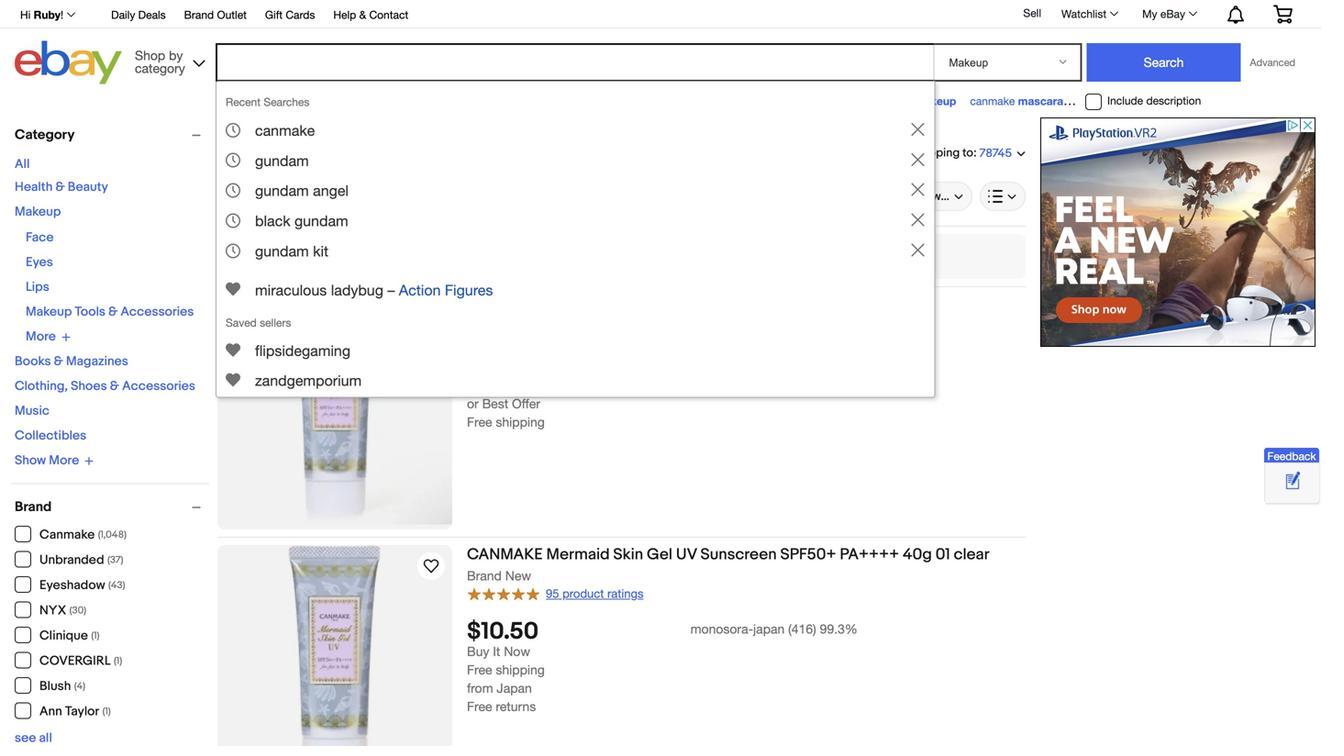 Task type: vqa. For each thing, say whether or not it's contained in the screenshot.


Task type: locate. For each thing, give the bounding box(es) containing it.
it right angel
[[370, 189, 377, 204]]

all link
[[15, 156, 30, 172], [222, 185, 258, 207]]

uv left 'clear'
[[669, 295, 689, 314]]

canmake inside canmake mermaid skin gel uv clear 01 spf 50+ pa++++ 40 ml link
[[467, 295, 535, 314]]

0 horizontal spatial results
[[242, 143, 284, 160]]

canmake mermaid skin gel uv sunscreen spf50+ pa++++ 40g 01 clear link
[[467, 545, 1026, 568]]

1 vertical spatial canmake link
[[218, 115, 933, 145]]

best
[[578, 249, 603, 264]]

shipping up japan
[[496, 662, 545, 677]]

gel down "listings."
[[639, 295, 665, 314]]

50+
[[783, 295, 812, 314]]

canmake inside list box
[[255, 122, 315, 139]]

0 horizontal spatial buy
[[348, 189, 367, 204]]

0 vertical spatial it
[[370, 189, 377, 204]]

miraculous ladybug
[[255, 282, 384, 299]]

canmake inside $10.50 "main content"
[[307, 143, 364, 160]]

0 vertical spatial gel
[[639, 295, 665, 314]]

(1) up covergirl (1)
[[91, 630, 100, 642]]

+
[[859, 189, 867, 204]]

mermaid
[[539, 295, 602, 314], [547, 545, 610, 564]]

canmake mascara
[[970, 95, 1064, 107]]

(1) inside clinique (1)
[[91, 630, 100, 642]]

1 horizontal spatial 01
[[936, 545, 951, 564]]

3 free from the top
[[467, 699, 492, 714]]

!
[[61, 8, 63, 21]]

banner
[[10, 0, 1307, 398]]

(1) inside ann taylor (1)
[[102, 706, 111, 718]]

all up health
[[15, 156, 30, 172]]

makeup right japanese
[[1128, 95, 1170, 107]]

1 vertical spatial canmake
[[39, 527, 95, 543]]

2 vertical spatial (1)
[[102, 706, 111, 718]]

brand down canmake
[[467, 568, 502, 583]]

& for contact
[[359, 8, 366, 21]]

0 horizontal spatial canmake
[[39, 527, 95, 543]]

beauty
[[68, 179, 108, 195]]

brand left outlet
[[184, 8, 214, 21]]

list box containing canmake
[[216, 81, 936, 398]]

uv inside canmake mermaid skin gel uv sunscreen spf50+ pa++++ 40g 01 clear brand new
[[676, 545, 697, 564]]

gel left sunscreen
[[647, 545, 673, 564]]

sunscreen
[[701, 545, 777, 564]]

sellers
[[260, 316, 291, 329]]

makeup down health
[[15, 204, 61, 220]]

gundam angel
[[255, 182, 349, 199]]

canmake link up "for"
[[267, 95, 358, 107]]

to inside 'region'
[[482, 249, 494, 264]]

canmake
[[467, 295, 535, 314], [39, 527, 95, 543]]

recent
[[226, 95, 261, 108]]

1 horizontal spatial brand
[[184, 8, 214, 21]]

zandgemporium
[[255, 372, 362, 389]]

list box
[[216, 81, 936, 398]]

buy
[[348, 189, 367, 204], [467, 644, 489, 659]]

1 horizontal spatial canmake
[[467, 295, 535, 314]]

now inside monosora-japan (416) 99.3% buy it now free shipping from japan free returns
[[504, 644, 530, 659]]

1 free from the top
[[467, 415, 492, 430]]

free down from
[[467, 699, 492, 714]]

auction link
[[265, 185, 329, 207]]

all inside $10.50 "main content"
[[233, 189, 247, 203]]

0 horizontal spatial 01
[[735, 295, 749, 314]]

1 vertical spatial shipping
[[496, 662, 545, 677]]

0 vertical spatial accessories
[[121, 304, 194, 320]]

1 vertical spatial accessories
[[122, 379, 195, 394]]

miraculous
[[255, 282, 327, 299]]

1 horizontal spatial makeup
[[1128, 95, 1170, 107]]

1 vertical spatial brand
[[15, 499, 52, 515]]

(1)
[[91, 630, 100, 642], [114, 655, 122, 667], [102, 706, 111, 718]]

skin inside canmake mermaid skin gel uv sunscreen spf50+ pa++++ 40g 01 clear brand new
[[613, 545, 643, 564]]

1 vertical spatial all link
[[222, 185, 258, 207]]

accessories down magazines
[[122, 379, 195, 394]]

to left 78745
[[963, 146, 974, 160]]

1 vertical spatial to
[[482, 249, 494, 264]]

& inside face eyes lips makeup tools & accessories
[[108, 304, 118, 320]]

& right help
[[359, 8, 366, 21]]

by
[[169, 48, 183, 63]]

watchlist
[[1062, 7, 1107, 20]]

gundam down black
[[255, 243, 309, 260]]

2 vertical spatial brand
[[467, 568, 502, 583]]

0 vertical spatial brand
[[184, 8, 214, 21]]

canmake
[[267, 95, 315, 107], [970, 95, 1015, 107], [255, 122, 315, 139], [307, 143, 364, 160]]

related:
[[217, 95, 258, 107]]

brand for brand
[[15, 499, 52, 515]]

uv for clear
[[669, 295, 689, 314]]

gift cards
[[265, 8, 315, 21]]

1 vertical spatial skin
[[613, 545, 643, 564]]

shoes
[[71, 379, 107, 394]]

shipping down 'offer'
[[496, 415, 545, 430]]

0 vertical spatial results
[[242, 143, 284, 160]]

& for beauty
[[56, 179, 65, 195]]

0 vertical spatial uv
[[669, 295, 689, 314]]

help & contact link
[[333, 6, 409, 26]]

1 horizontal spatial it
[[493, 644, 500, 659]]

spf
[[753, 295, 779, 314]]

action
[[399, 282, 441, 299]]

to left show
[[482, 249, 494, 264]]

1 vertical spatial makeup
[[26, 304, 72, 320]]

1 horizontal spatial all
[[233, 189, 247, 203]]

0 horizontal spatial it
[[370, 189, 377, 204]]

1 vertical spatial pa++++
[[840, 545, 900, 564]]

1 vertical spatial (1)
[[114, 655, 122, 667]]

buy it now link
[[337, 185, 415, 207]]

shipping
[[913, 146, 960, 160]]

flipsidegaming
[[255, 342, 351, 359]]

we've streamlined your search results to show you the best listings. region
[[217, 234, 1026, 279]]

1 vertical spatial 01
[[936, 545, 951, 564]]

the
[[556, 249, 574, 264]]

advertisement region
[[1041, 117, 1316, 347]]

421 results for canmake
[[217, 143, 364, 160]]

more
[[26, 329, 56, 345], [49, 453, 79, 468]]

include
[[1108, 94, 1144, 107]]

& right books
[[54, 354, 63, 369]]

it up from
[[493, 644, 500, 659]]

99.3%
[[820, 621, 858, 637]]

0 vertical spatial mermaid
[[539, 295, 602, 314]]

mermaid for canmake
[[547, 545, 610, 564]]

canmake down show
[[467, 295, 535, 314]]

canmake mermaid skin gel uv clear 01 spf 50+ pa++++ 40 ml image
[[217, 300, 452, 524]]

01 left spf
[[735, 295, 749, 314]]

0 vertical spatial shipping
[[496, 415, 545, 430]]

1 vertical spatial uv
[[676, 545, 697, 564]]

skin
[[606, 295, 636, 314], [613, 545, 643, 564]]

buy up from
[[467, 644, 489, 659]]

results inside 'region'
[[441, 249, 479, 264]]

2 shipping from the top
[[496, 662, 545, 677]]

0 horizontal spatial to
[[482, 249, 494, 264]]

buy right "auction"
[[348, 189, 367, 204]]

0 horizontal spatial brand
[[15, 499, 52, 515]]

accessories inside books & magazines clothing, shoes & accessories music collectibles
[[122, 379, 195, 394]]

accessories for books & magazines clothing, shoes & accessories music collectibles
[[122, 379, 195, 394]]

skin for clear
[[606, 295, 636, 314]]

0 vertical spatial all
[[15, 156, 30, 172]]

& inside account navigation
[[359, 8, 366, 21]]

makeup
[[15, 204, 61, 220], [26, 304, 72, 320]]

421
[[217, 143, 239, 160]]

best
[[482, 396, 509, 411]]

daily
[[111, 8, 135, 21]]

0 vertical spatial all link
[[15, 156, 30, 172]]

0 vertical spatial skin
[[606, 295, 636, 314]]

gundam angel link
[[218, 175, 933, 205]]

your shopping cart image
[[1273, 5, 1294, 23]]

0 vertical spatial to
[[963, 146, 974, 160]]

makeup tools & accessories link
[[26, 304, 194, 320]]

canmake link up gundam angel link
[[218, 115, 933, 145]]

1 horizontal spatial (1)
[[102, 706, 111, 718]]

0 vertical spatial more
[[26, 329, 56, 345]]

& right shoes
[[110, 379, 119, 394]]

pa++++ left 40g
[[840, 545, 900, 564]]

1 vertical spatial it
[[493, 644, 500, 659]]

pa++++ left 40 on the top right of page
[[816, 295, 875, 314]]

free down or
[[467, 415, 492, 430]]

gundam up gundam angel
[[255, 152, 309, 169]]

gundam inside "link"
[[255, 152, 309, 169]]

free up from
[[467, 662, 492, 677]]

brand inside canmake mermaid skin gel uv sunscreen spf50+ pa++++ 40g 01 clear brand new
[[467, 568, 502, 583]]

40g
[[903, 545, 932, 564]]

01 right 40g
[[936, 545, 951, 564]]

gel inside canmake mermaid skin gel uv sunscreen spf50+ pa++++ 40g 01 clear brand new
[[647, 545, 673, 564]]

watch canmake mermaid skin gel uv sunscreen spf50+ pa++++ 40g 01 clear image
[[420, 555, 442, 577]]

1 horizontal spatial to
[[963, 146, 974, 160]]

advanced link
[[1241, 44, 1305, 81]]

0 horizontal spatial all
[[15, 156, 30, 172]]

canmake mermaid skin gel uv sunscreen spf50+ pa++++ 40g 01 clear image
[[280, 545, 390, 746]]

(30)
[[69, 605, 86, 617]]

list box inside banner
[[216, 81, 936, 398]]

2 horizontal spatial brand
[[467, 568, 502, 583]]

canmake mermaid skin gel uv clear 01 spf 50+ pa++++ 40 ml heading
[[467, 295, 919, 314]]

brand outlet link
[[184, 6, 247, 26]]

canmake mermaid skin gel uv sunscreen spf50+ pa++++ 40g 01 clear heading
[[467, 545, 990, 564]]

makeup inside face eyes lips makeup tools & accessories
[[26, 304, 72, 320]]

mermaid up product
[[547, 545, 610, 564]]

uv left sunscreen
[[676, 545, 697, 564]]

it inside the buy it now link
[[370, 189, 377, 204]]

0 horizontal spatial all link
[[15, 156, 30, 172]]

japan
[[497, 681, 532, 696]]

(1) right taylor
[[102, 706, 111, 718]]

first
[[961, 189, 982, 204]]

accessories right the tools
[[121, 304, 194, 320]]

help & contact
[[333, 8, 409, 21]]

accessories inside face eyes lips makeup tools & accessories
[[121, 304, 194, 320]]

results
[[242, 143, 284, 160], [441, 249, 479, 264]]

0 horizontal spatial now
[[380, 189, 404, 204]]

mermaid inside canmake mermaid skin gel uv sunscreen spf50+ pa++++ 40g 01 clear brand new
[[547, 545, 610, 564]]

mermaid up flipsidegaming link
[[539, 295, 602, 314]]

canmake for canmake (1,048)
[[39, 527, 95, 543]]

1 shipping from the top
[[496, 415, 545, 430]]

0 vertical spatial buy
[[348, 189, 367, 204]]

sort: price + shipping: lowest first button
[[792, 182, 982, 211]]

& right the tools
[[108, 304, 118, 320]]

all link up health
[[15, 156, 30, 172]]

skin for sunscreen
[[613, 545, 643, 564]]

1 vertical spatial gel
[[647, 545, 673, 564]]

2 vertical spatial free
[[467, 699, 492, 714]]

new
[[505, 568, 531, 583]]

cards
[[286, 8, 315, 21]]

unbranded (37)
[[39, 552, 123, 568]]

magazines
[[66, 354, 128, 369]]

Search for anything text field
[[218, 45, 930, 80]]

now up "your"
[[380, 189, 404, 204]]

1 vertical spatial mermaid
[[547, 545, 610, 564]]

my ebay link
[[1133, 3, 1206, 25]]

1 vertical spatial now
[[504, 644, 530, 659]]

2 horizontal spatial (1)
[[114, 655, 122, 667]]

spf50+
[[780, 545, 836, 564]]

1 vertical spatial results
[[441, 249, 479, 264]]

1 vertical spatial all
[[233, 189, 247, 203]]

& right health
[[56, 179, 65, 195]]

0 horizontal spatial makeup
[[914, 95, 957, 107]]

gel for sunscreen
[[647, 545, 673, 564]]

1 horizontal spatial now
[[504, 644, 530, 659]]

makeup up more button
[[26, 304, 72, 320]]

1 horizontal spatial results
[[441, 249, 479, 264]]

0 vertical spatial canmake
[[467, 295, 535, 314]]

makeup up shipping
[[914, 95, 957, 107]]

canmake (1,048)
[[39, 527, 127, 543]]

results up figures
[[441, 249, 479, 264]]

brand down show
[[15, 499, 52, 515]]

ladybug
[[331, 282, 384, 299]]

more down collectibles
[[49, 453, 79, 468]]

1 vertical spatial free
[[467, 662, 492, 677]]

0 vertical spatial pa++++
[[816, 295, 875, 314]]

1 vertical spatial buy
[[467, 644, 489, 659]]

(416)
[[788, 621, 817, 637]]

now up japan
[[504, 644, 530, 659]]

shop by category
[[135, 48, 185, 76]]

auction
[[276, 189, 318, 204]]

1 horizontal spatial buy
[[467, 644, 489, 659]]

gundam up black
[[255, 182, 309, 199]]

more up books
[[26, 329, 56, 345]]

brand button
[[15, 499, 209, 515]]

skin down we've streamlined your search results to show you the best listings. 'region' on the top of page
[[606, 295, 636, 314]]

0 vertical spatial free
[[467, 415, 492, 430]]

gel
[[639, 295, 665, 314], [647, 545, 673, 564]]

None submit
[[1087, 43, 1241, 82]]

0 vertical spatial (1)
[[91, 630, 100, 642]]

pa++++
[[816, 295, 875, 314], [840, 545, 900, 564]]

results left "for"
[[242, 143, 284, 160]]

0 vertical spatial now
[[380, 189, 404, 204]]

all down 421
[[233, 189, 247, 203]]

canmake up 421 results for canmake
[[255, 122, 315, 139]]

skin up ratings
[[613, 545, 643, 564]]

face
[[26, 230, 54, 245]]

(1) right covergirl
[[114, 655, 122, 667]]

canmake up angel
[[307, 143, 364, 160]]

0 horizontal spatial (1)
[[91, 630, 100, 642]]

canmake up unbranded
[[39, 527, 95, 543]]

feedback
[[1268, 449, 1317, 462]]

returns
[[496, 699, 536, 714]]

(1) inside covergirl (1)
[[114, 655, 122, 667]]

hi ruby !
[[20, 8, 63, 21]]

it inside monosora-japan (416) 99.3% buy it now free shipping from japan free returns
[[493, 644, 500, 659]]

all link up black
[[222, 185, 258, 207]]

brand inside account navigation
[[184, 8, 214, 21]]

category button
[[15, 127, 209, 143]]

it
[[370, 189, 377, 204], [493, 644, 500, 659]]



Task type: describe. For each thing, give the bounding box(es) containing it.
free inside the or best offer free shipping
[[467, 415, 492, 430]]

account navigation
[[10, 0, 1307, 28]]

gundam up kit
[[295, 213, 348, 230]]

2 makeup from the left
[[1128, 95, 1170, 107]]

(37)
[[107, 554, 123, 566]]

face eyes lips makeup tools & accessories
[[26, 230, 194, 320]]

from
[[467, 681, 493, 696]]

(43)
[[108, 580, 125, 591]]

listings.
[[606, 249, 650, 264]]

mermaid for canmake
[[539, 295, 602, 314]]

–
[[388, 282, 395, 299]]

category
[[135, 61, 185, 76]]

zandgemporium link
[[218, 365, 933, 395]]

blush
[[39, 679, 71, 694]]

95
[[546, 587, 559, 601]]

streamlined
[[300, 249, 367, 264]]

recent searches
[[226, 95, 310, 108]]

covergirl
[[39, 653, 111, 669]]

makeup link
[[864, 95, 957, 107]]

78745
[[980, 146, 1012, 160]]

we've streamlined your search results to show you the best listings.
[[262, 249, 653, 264]]

watchlist link
[[1052, 3, 1127, 25]]

health & beauty
[[15, 179, 108, 195]]

gundam for gundam
[[255, 152, 309, 169]]

unbranded
[[39, 552, 104, 568]]

health & beauty link
[[15, 179, 108, 195]]

uv for sunscreen
[[676, 545, 697, 564]]

lips link
[[26, 279, 49, 295]]

1 vertical spatial more
[[49, 453, 79, 468]]

sort:
[[800, 189, 826, 204]]

books
[[15, 354, 51, 369]]

banner containing canmake
[[10, 0, 1307, 398]]

makeup link
[[15, 204, 61, 220]]

All selected text field
[[233, 188, 247, 205]]

outlet
[[217, 8, 247, 21]]

black gundam link
[[218, 205, 933, 235]]

for
[[287, 143, 304, 160]]

gel for clear
[[639, 295, 665, 314]]

gundam for gundam kit
[[255, 243, 309, 260]]

shipping inside monosora-japan (416) 99.3% buy it now free shipping from japan free returns
[[496, 662, 545, 677]]

figures
[[445, 282, 493, 299]]

more button
[[26, 329, 71, 345]]

canmake
[[467, 545, 543, 564]]

1 horizontal spatial all link
[[222, 185, 258, 207]]

mascara
[[1018, 95, 1064, 107]]

gundam kit
[[255, 243, 329, 260]]

sort: price + shipping: lowest first
[[800, 189, 982, 204]]

canmake mermaid skin gel uv clear 01 spf 50+ pa++++ 40 ml
[[467, 295, 919, 314]]

price
[[829, 189, 857, 204]]

canmake left mascara
[[970, 95, 1015, 107]]

you
[[532, 249, 553, 264]]

shop
[[135, 48, 165, 63]]

gift cards link
[[265, 6, 315, 26]]

shipping to : 78745
[[913, 146, 1012, 160]]

include description
[[1108, 94, 1201, 107]]

search
[[399, 249, 437, 264]]

1 makeup from the left
[[914, 95, 957, 107]]

0 vertical spatial canmake link
[[267, 95, 358, 107]]

0 vertical spatial makeup
[[15, 204, 61, 220]]

pa++++ inside canmake mermaid skin gel uv sunscreen spf50+ pa++++ 40g 01 clear brand new
[[840, 545, 900, 564]]

lips
[[26, 279, 49, 295]]

0 vertical spatial 01
[[735, 295, 749, 314]]

collectibles
[[15, 428, 86, 444]]

brand for brand outlet
[[184, 8, 214, 21]]

black
[[255, 213, 290, 230]]

your
[[370, 249, 396, 264]]

collectibles link
[[15, 428, 86, 444]]

buy it now
[[348, 189, 404, 204]]

(1) for clinique
[[91, 630, 100, 642]]

sell
[[1024, 7, 1042, 19]]

to inside shipping to : 78745
[[963, 146, 974, 160]]

buy inside monosora-japan (416) 99.3% buy it now free shipping from japan free returns
[[467, 644, 489, 659]]

none submit inside banner
[[1087, 43, 1241, 82]]

ebay
[[1161, 7, 1186, 20]]

shipping:
[[870, 189, 920, 204]]

listing options selector. list view selected. image
[[988, 189, 1018, 204]]

daily deals link
[[111, 6, 166, 26]]

show
[[497, 249, 528, 264]]

$10.50 main content
[[217, 117, 1026, 746]]

01 inside canmake mermaid skin gel uv sunscreen spf50+ pa++++ 40g 01 clear brand new
[[936, 545, 951, 564]]

canmake right recent
[[267, 95, 315, 107]]

& for magazines
[[54, 354, 63, 369]]

monosora-japan (416) 99.3% buy it now free shipping from japan free returns
[[467, 621, 858, 714]]

2 free from the top
[[467, 662, 492, 677]]

accessories for face eyes lips makeup tools & accessories
[[121, 304, 194, 320]]

ratings
[[607, 587, 644, 601]]

canmake for canmake mermaid skin gel uv clear 01 spf 50+ pa++++ 40 ml
[[467, 295, 535, 314]]

daily deals
[[111, 8, 166, 21]]

(1) for covergirl
[[114, 655, 122, 667]]

canmake link inside list box
[[218, 115, 933, 145]]

canmake mermaid skin gel uv clear 01 spf 50+ pa++++ 40 ml link
[[467, 295, 1026, 317]]

monosora-
[[691, 621, 753, 637]]

$10.50
[[467, 618, 539, 646]]

category
[[15, 127, 75, 143]]

gundam for gundam angel
[[255, 182, 309, 199]]

ruby
[[34, 8, 61, 21]]

my ebay
[[1143, 7, 1186, 20]]

music
[[15, 403, 49, 419]]

:
[[974, 146, 977, 160]]

japan
[[753, 621, 785, 637]]

show
[[15, 453, 46, 468]]

or
[[467, 396, 479, 411]]

music link
[[15, 403, 49, 419]]

shop by category button
[[127, 41, 209, 80]]

shipping inside the or best offer free shipping
[[496, 415, 545, 430]]

angel
[[313, 182, 349, 199]]

clear
[[954, 545, 990, 564]]

advanced
[[1250, 56, 1296, 68]]

ann taylor (1)
[[39, 704, 111, 719]]

eyeshadow (43)
[[39, 578, 125, 593]]

books & magazines clothing, shoes & accessories music collectibles
[[15, 354, 195, 444]]

eyeshadow
[[39, 578, 105, 593]]

flipsidegaming link
[[218, 336, 933, 365]]

ann
[[39, 704, 62, 719]]

nyx
[[39, 603, 66, 619]]

gift
[[265, 8, 283, 21]]



